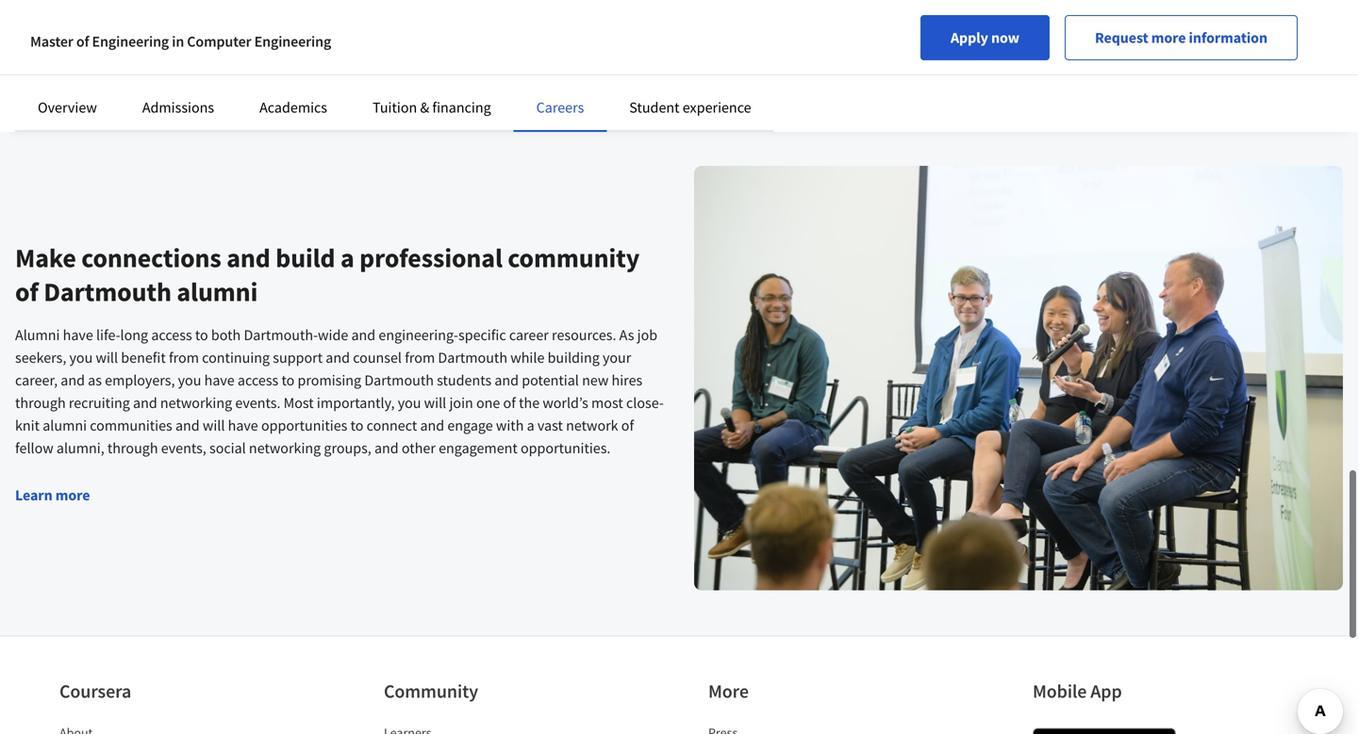 Task type: locate. For each thing, give the bounding box(es) containing it.
have down events.
[[228, 416, 258, 435]]

continuing
[[202, 348, 270, 367]]

dartmouth
[[44, 275, 172, 308], [438, 348, 508, 367], [364, 371, 434, 390]]

join
[[450, 394, 473, 413]]

1 vertical spatial to
[[282, 371, 295, 390]]

and up counsel
[[351, 326, 376, 345]]

social
[[209, 439, 246, 458]]

1 vertical spatial access
[[238, 371, 279, 390]]

will up the social
[[203, 416, 225, 435]]

1 horizontal spatial list item
[[384, 724, 544, 735]]

1 horizontal spatial more
[[1152, 28, 1186, 47]]

your
[[603, 348, 631, 367]]

list item down more
[[709, 724, 869, 735]]

0 vertical spatial a
[[341, 241, 354, 274]]

career,
[[15, 371, 58, 390]]

academics link
[[260, 98, 327, 117]]

1 from from the left
[[169, 348, 199, 367]]

alumni up alumni,
[[43, 416, 87, 435]]

apply now
[[951, 28, 1020, 47]]

engineering
[[92, 32, 169, 51], [254, 32, 331, 51]]

request more information button
[[1065, 15, 1298, 60]]

connections
[[81, 241, 221, 274]]

will left join
[[424, 394, 447, 413]]

2 vertical spatial to
[[351, 416, 364, 435]]

admissions link
[[142, 98, 214, 117]]

wide
[[318, 326, 348, 345]]

0 horizontal spatial alumni
[[43, 416, 87, 435]]

1 vertical spatial more
[[55, 486, 90, 505]]

0 horizontal spatial will
[[96, 348, 118, 367]]

2 horizontal spatial will
[[424, 394, 447, 413]]

now
[[992, 28, 1020, 47]]

0 vertical spatial alumni
[[177, 275, 258, 308]]

through down career,
[[15, 394, 66, 413]]

1 horizontal spatial a
[[527, 416, 535, 435]]

more right 'learn'
[[55, 486, 90, 505]]

access up events.
[[238, 371, 279, 390]]

you up as at the left bottom
[[69, 348, 93, 367]]

1 vertical spatial networking
[[249, 439, 321, 458]]

0 vertical spatial access
[[151, 326, 192, 345]]

academics
[[260, 98, 327, 117]]

1 vertical spatial alumni
[[43, 416, 87, 435]]

1 horizontal spatial engineering
[[254, 32, 331, 51]]

1 horizontal spatial with
[[496, 416, 524, 435]]

master of engineering in computer engineering
[[30, 32, 331, 51]]

have
[[63, 326, 93, 345], [204, 371, 235, 390], [228, 416, 258, 435]]

a left the vast
[[527, 416, 535, 435]]

from right benefit on the left top
[[169, 348, 199, 367]]

1 horizontal spatial alumni
[[177, 275, 258, 308]]

with up in
[[165, 9, 193, 28]]

to down importantly,
[[351, 416, 364, 435]]

0 vertical spatial will
[[96, 348, 118, 367]]

to left both
[[195, 326, 208, 345]]

new
[[582, 371, 609, 390]]

1 engineering from the left
[[92, 32, 169, 51]]

apply
[[951, 28, 989, 47]]

1 horizontal spatial to
[[282, 371, 295, 390]]

0 vertical spatial have
[[63, 326, 93, 345]]

members.
[[15, 32, 79, 51]]

engineering down distributed
[[254, 32, 331, 51]]

list item for community
[[384, 724, 544, 735]]

of down make
[[15, 275, 38, 308]]

&
[[420, 98, 429, 117]]

0 vertical spatial to
[[195, 326, 208, 345]]

1 horizontal spatial dartmouth
[[364, 371, 434, 390]]

from down engineering-
[[405, 348, 435, 367]]

alumni
[[177, 275, 258, 308], [43, 416, 87, 435]]

2 vertical spatial dartmouth
[[364, 371, 434, 390]]

engineering down projects
[[92, 32, 169, 51]]

world's
[[543, 394, 589, 413]]

counsel
[[353, 348, 402, 367]]

collaborate
[[15, 9, 88, 28]]

0 horizontal spatial dartmouth
[[44, 275, 172, 308]]

1 list item from the left
[[59, 724, 220, 735]]

of inside make connections and build a professional community of dartmouth alumni
[[15, 275, 38, 308]]

more inside button
[[1152, 28, 1186, 47]]

experience
[[683, 98, 752, 117]]

and left build
[[227, 241, 271, 274]]

promising
[[298, 371, 361, 390]]

1 horizontal spatial will
[[203, 416, 225, 435]]

2 horizontal spatial dartmouth
[[438, 348, 508, 367]]

1 vertical spatial with
[[496, 416, 524, 435]]

1 horizontal spatial access
[[238, 371, 279, 390]]

more right request
[[1152, 28, 1186, 47]]

a inside make connections and build a professional community of dartmouth alumni
[[341, 241, 354, 274]]

vast
[[538, 416, 563, 435]]

you up connect
[[398, 394, 421, 413]]

a right build
[[341, 241, 354, 274]]

networking up events,
[[160, 394, 232, 413]]

a
[[341, 241, 354, 274], [527, 416, 535, 435]]

will
[[96, 348, 118, 367], [424, 394, 447, 413], [203, 416, 225, 435]]

events.
[[235, 394, 281, 413]]

will down life-
[[96, 348, 118, 367]]

1 vertical spatial a
[[527, 416, 535, 435]]

network
[[566, 416, 619, 435]]

as
[[620, 326, 634, 345]]

0 horizontal spatial engineering
[[92, 32, 169, 51]]

other
[[402, 439, 436, 458]]

2 vertical spatial will
[[203, 416, 225, 435]]

dartmouth up life-
[[44, 275, 172, 308]]

0 vertical spatial with
[[165, 9, 193, 28]]

1 horizontal spatial through
[[107, 439, 158, 458]]

access
[[151, 326, 192, 345], [238, 371, 279, 390]]

1 horizontal spatial networking
[[249, 439, 321, 458]]

0 horizontal spatial a
[[341, 241, 354, 274]]

student experience link
[[630, 98, 752, 117]]

0 vertical spatial more
[[1152, 28, 1186, 47]]

0 horizontal spatial from
[[169, 348, 199, 367]]

you right employers,
[[178, 371, 201, 390]]

more
[[1152, 28, 1186, 47], [55, 486, 90, 505]]

0 horizontal spatial networking
[[160, 394, 232, 413]]

careers
[[536, 98, 584, 117]]

learn more link
[[15, 486, 90, 505]]

to down 'support'
[[282, 371, 295, 390]]

computer
[[187, 32, 251, 51]]

and down employers,
[[133, 394, 157, 413]]

0 horizontal spatial more
[[55, 486, 90, 505]]

of
[[76, 32, 89, 51], [15, 275, 38, 308], [503, 394, 516, 413], [622, 416, 634, 435]]

a inside alumni have life-long access to both dartmouth-wide and engineering-specific career resources. as job seekers, you will benefit from continuing support and counsel from dartmouth while building your career, and as employers, you have access to promising dartmouth students and potential new hires through recruiting and networking events. most importantly, you will join one of the world's most close- knit alumni communities and will have opportunities to connect and engage with a vast network of fellow alumni, through events, social networking groups, and other engagement opportunities.
[[527, 416, 535, 435]]

2 vertical spatial you
[[398, 394, 421, 413]]

0 vertical spatial networking
[[160, 394, 232, 413]]

0 vertical spatial you
[[69, 348, 93, 367]]

alumni up both
[[177, 275, 258, 308]]

while
[[511, 348, 545, 367]]

1 vertical spatial you
[[178, 371, 201, 390]]

in
[[172, 32, 184, 51]]

request more information
[[1095, 28, 1268, 47]]

dartmouth-
[[244, 326, 318, 345]]

list item down the community
[[384, 724, 544, 735]]

access up benefit on the left top
[[151, 326, 192, 345]]

overview link
[[38, 98, 97, 117]]

alumni have life-long access to both dartmouth-wide and engineering-specific career resources. as job seekers, you will benefit from continuing support and counsel from dartmouth while building your career, and as employers, you have access to promising dartmouth students and potential new hires through recruiting and networking events. most importantly, you will join one of the world's most close- knit alumni communities and will have opportunities to connect and engage with a vast network of fellow alumni, through events, social networking groups, and other engagement opportunities.
[[15, 326, 664, 458]]

list item
[[59, 724, 220, 735], [384, 724, 544, 735], [709, 724, 869, 735]]

close-
[[626, 394, 664, 413]]

2 horizontal spatial list item
[[709, 724, 869, 735]]

dartmouth up students
[[438, 348, 508, 367]]

benefit
[[121, 348, 166, 367]]

students
[[437, 371, 492, 390]]

2 horizontal spatial to
[[351, 416, 364, 435]]

through down communities
[[107, 439, 158, 458]]

community
[[508, 241, 640, 274]]

with down the
[[496, 416, 524, 435]]

more
[[709, 680, 749, 704]]

professional
[[360, 241, 503, 274]]

0 horizontal spatial list item
[[59, 724, 220, 735]]

0 horizontal spatial with
[[165, 9, 193, 28]]

alumni inside make connections and build a professional community of dartmouth alumni
[[177, 275, 258, 308]]

community
[[384, 680, 478, 704]]

collaborate on projects with geographically-distributed team members.
[[15, 9, 398, 51]]

1 vertical spatial will
[[424, 394, 447, 413]]

networking down opportunities
[[249, 439, 321, 458]]

1 horizontal spatial from
[[405, 348, 435, 367]]

engagement
[[439, 439, 518, 458]]

alumni,
[[57, 439, 104, 458]]

you
[[69, 348, 93, 367], [178, 371, 201, 390], [398, 394, 421, 413]]

resources.
[[552, 326, 616, 345]]

of down close-
[[622, 416, 634, 435]]

student experience
[[630, 98, 752, 117]]

dartmouth down counsel
[[364, 371, 434, 390]]

and
[[227, 241, 271, 274], [351, 326, 376, 345], [326, 348, 350, 367], [61, 371, 85, 390], [495, 371, 519, 390], [133, 394, 157, 413], [175, 416, 200, 435], [420, 416, 445, 435], [375, 439, 399, 458]]

list item down coursera
[[59, 724, 220, 735]]

have left life-
[[63, 326, 93, 345]]

0 vertical spatial through
[[15, 394, 66, 413]]

0 vertical spatial dartmouth
[[44, 275, 172, 308]]

2 list item from the left
[[384, 724, 544, 735]]

3 list item from the left
[[709, 724, 869, 735]]

0 horizontal spatial to
[[195, 326, 208, 345]]

job
[[637, 326, 658, 345]]

have down the continuing
[[204, 371, 235, 390]]

most
[[592, 394, 623, 413]]

2 horizontal spatial you
[[398, 394, 421, 413]]

coursera
[[59, 680, 131, 704]]

knit
[[15, 416, 40, 435]]



Task type: describe. For each thing, give the bounding box(es) containing it.
overview
[[38, 98, 97, 117]]

engage
[[448, 416, 493, 435]]

2 engineering from the left
[[254, 32, 331, 51]]

potential
[[522, 371, 579, 390]]

mobile app
[[1033, 680, 1122, 704]]

building
[[548, 348, 600, 367]]

as
[[88, 371, 102, 390]]

distributed
[[293, 9, 362, 28]]

alumni
[[15, 326, 60, 345]]

and up other
[[420, 416, 445, 435]]

seekers,
[[15, 348, 66, 367]]

2 from from the left
[[405, 348, 435, 367]]

tuition
[[373, 98, 417, 117]]

projects
[[111, 9, 162, 28]]

tuition & financing link
[[373, 98, 491, 117]]

make
[[15, 241, 76, 274]]

connect
[[367, 416, 417, 435]]

engineering-
[[379, 326, 459, 345]]

long
[[120, 326, 148, 345]]

support
[[273, 348, 323, 367]]

0 horizontal spatial through
[[15, 394, 66, 413]]

specific
[[458, 326, 506, 345]]

and inside make connections and build a professional community of dartmouth alumni
[[227, 241, 271, 274]]

career
[[509, 326, 549, 345]]

financing
[[432, 98, 491, 117]]

mobile
[[1033, 680, 1087, 704]]

one
[[476, 394, 500, 413]]

most
[[284, 394, 314, 413]]

and left as at the left bottom
[[61, 371, 85, 390]]

1 vertical spatial through
[[107, 439, 158, 458]]

master
[[30, 32, 73, 51]]

1 horizontal spatial you
[[178, 371, 201, 390]]

and down connect
[[375, 439, 399, 458]]

and up one on the left of page
[[495, 371, 519, 390]]

learn
[[15, 486, 52, 505]]

build
[[276, 241, 335, 274]]

employers,
[[105, 371, 175, 390]]

request
[[1095, 28, 1149, 47]]

groups,
[[324, 439, 372, 458]]

learn more
[[15, 486, 90, 505]]

recruiting
[[69, 394, 130, 413]]

1 vertical spatial dartmouth
[[438, 348, 508, 367]]

information
[[1189, 28, 1268, 47]]

importantly,
[[317, 394, 395, 413]]

student
[[630, 98, 680, 117]]

life-
[[96, 326, 120, 345]]

tuition & financing
[[373, 98, 491, 117]]

with inside alumni have life-long access to both dartmouth-wide and engineering-specific career resources. as job seekers, you will benefit from continuing support and counsel from dartmouth while building your career, and as employers, you have access to promising dartmouth students and potential new hires through recruiting and networking events. most importantly, you will join one of the world's most close- knit alumni communities and will have opportunities to connect and engage with a vast network of fellow alumni, through events, social networking groups, and other engagement opportunities.
[[496, 416, 524, 435]]

of right master
[[76, 32, 89, 51]]

events,
[[161, 439, 206, 458]]

opportunities.
[[521, 439, 611, 458]]

more for learn
[[55, 486, 90, 505]]

make connections and build a professional community of dartmouth alumni
[[15, 241, 640, 308]]

apply now button
[[921, 15, 1050, 60]]

0 horizontal spatial access
[[151, 326, 192, 345]]

team
[[365, 9, 398, 28]]

and up events,
[[175, 416, 200, 435]]

careers link
[[536, 98, 584, 117]]

2 vertical spatial have
[[228, 416, 258, 435]]

list item for more
[[709, 724, 869, 735]]

communities
[[90, 416, 172, 435]]

app
[[1091, 680, 1122, 704]]

geographically-
[[196, 9, 293, 28]]

more for request
[[1152, 28, 1186, 47]]

fellow
[[15, 439, 54, 458]]

with inside collaborate on projects with geographically-distributed team members.
[[165, 9, 193, 28]]

hires
[[612, 371, 643, 390]]

list item for coursera
[[59, 724, 220, 735]]

0 horizontal spatial you
[[69, 348, 93, 367]]

alumni inside alumni have life-long access to both dartmouth-wide and engineering-specific career resources. as job seekers, you will benefit from continuing support and counsel from dartmouth while building your career, and as employers, you have access to promising dartmouth students and potential new hires through recruiting and networking events. most importantly, you will join one of the world's most close- knit alumni communities and will have opportunities to connect and engage with a vast network of fellow alumni, through events, social networking groups, and other engagement opportunities.
[[43, 416, 87, 435]]

on
[[91, 9, 108, 28]]

1 vertical spatial have
[[204, 371, 235, 390]]

both
[[211, 326, 241, 345]]

download on the app store image
[[1033, 729, 1176, 735]]

of left the
[[503, 394, 516, 413]]

and down the wide
[[326, 348, 350, 367]]

the
[[519, 394, 540, 413]]

dartmouth inside make connections and build a professional community of dartmouth alumni
[[44, 275, 172, 308]]

opportunities
[[261, 416, 348, 435]]



Task type: vqa. For each thing, say whether or not it's contained in the screenshot.
third University of Illinois at Urbana-Champaign image from the left
no



